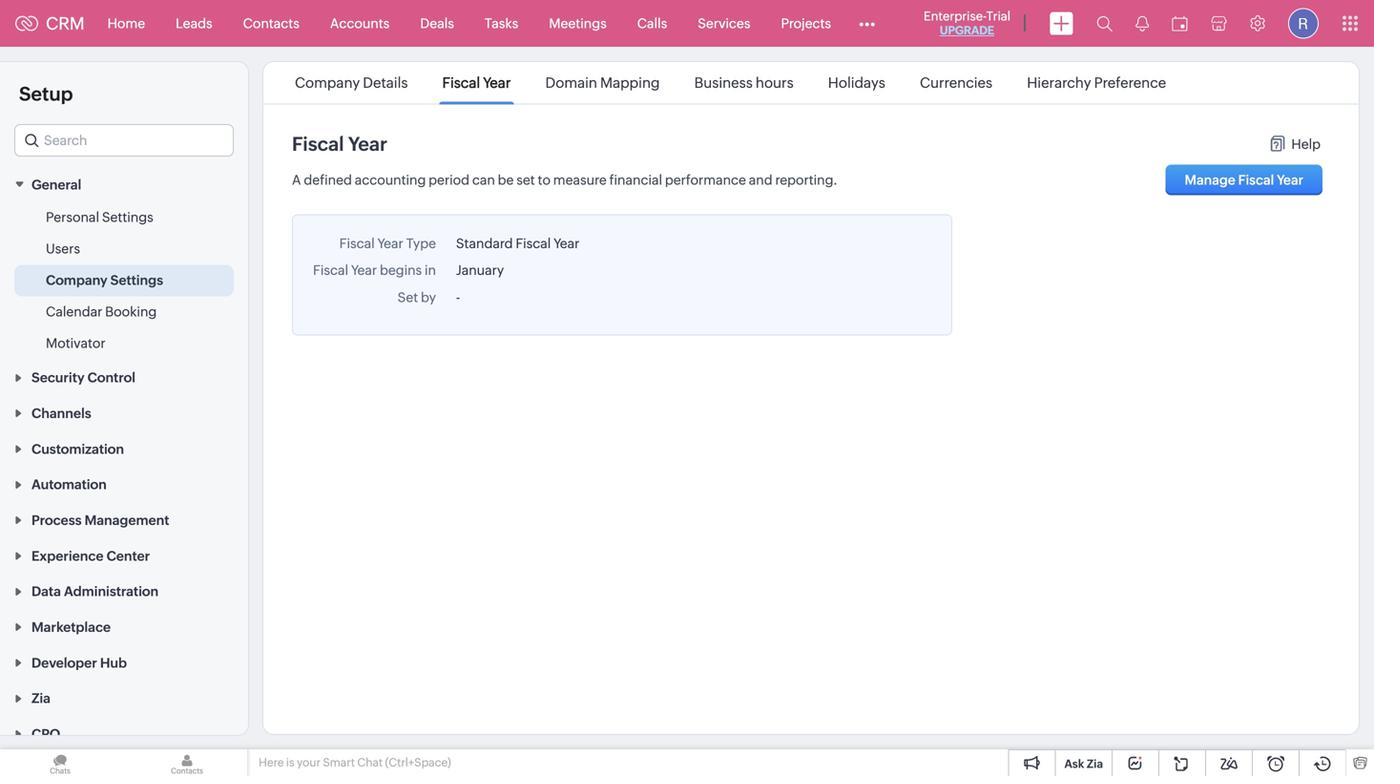 Task type: vqa. For each thing, say whether or not it's contained in the screenshot.


Task type: describe. For each thing, give the bounding box(es) containing it.
contacts image
[[127, 749, 247, 776]]

company settings link
[[46, 270, 163, 290]]

services link
[[683, 0, 766, 46]]

business hours
[[695, 74, 794, 91]]

details
[[363, 74, 408, 91]]

to
[[538, 172, 551, 188]]

marketplace
[[31, 620, 111, 635]]

projects link
[[766, 0, 847, 46]]

general
[[31, 177, 81, 192]]

accounting
[[355, 172, 426, 188]]

fiscal inside button
[[1239, 172, 1275, 188]]

data
[[31, 584, 61, 599]]

cpq button
[[0, 716, 248, 751]]

enterprise-
[[924, 9, 987, 23]]

company for company details
[[295, 74, 360, 91]]

1 vertical spatial fiscal year
[[292, 133, 387, 155]]

1 vertical spatial zia
[[1087, 757, 1103, 770]]

customization button
[[0, 431, 248, 466]]

security control button
[[0, 359, 248, 395]]

Other Modules field
[[847, 8, 888, 39]]

defined
[[304, 172, 352, 188]]

be
[[498, 172, 514, 188]]

list containing company details
[[278, 62, 1184, 104]]

fiscal up fiscal year begins in
[[339, 236, 375, 251]]

control
[[87, 370, 135, 385]]

can
[[472, 172, 495, 188]]

users
[[46, 241, 80, 256]]

profile image
[[1289, 8, 1319, 39]]

here
[[259, 756, 284, 769]]

mapping
[[600, 74, 660, 91]]

0 vertical spatial fiscal year
[[442, 74, 511, 91]]

leads link
[[160, 0, 228, 46]]

business
[[695, 74, 753, 91]]

create menu element
[[1039, 0, 1085, 46]]

smart
[[323, 756, 355, 769]]

hierarchy preference
[[1027, 74, 1167, 91]]

security control
[[31, 370, 135, 385]]

crm
[[46, 14, 85, 33]]

type
[[406, 236, 436, 251]]

year down the a defined accounting period can be set to measure financial performance and reporting.
[[554, 236, 580, 251]]

measure
[[553, 172, 607, 188]]

developer hub
[[31, 655, 127, 670]]

domain mapping link
[[543, 74, 663, 91]]

process management button
[[0, 502, 248, 537]]

here is your smart chat (ctrl+space)
[[259, 756, 451, 769]]

calls
[[637, 16, 667, 31]]

setup
[[19, 83, 73, 105]]

your
[[297, 756, 321, 769]]

services
[[698, 16, 751, 31]]

currencies
[[920, 74, 993, 91]]

accounts link
[[315, 0, 405, 46]]

management
[[85, 513, 169, 528]]

company settings
[[46, 272, 163, 288]]

company details link
[[292, 74, 411, 91]]

ask
[[1065, 757, 1085, 770]]

security
[[31, 370, 85, 385]]

motivator link
[[46, 333, 106, 353]]

meetings
[[549, 16, 607, 31]]

performance
[[665, 172, 746, 188]]

chats image
[[0, 749, 120, 776]]

calendar image
[[1172, 16, 1188, 31]]

hours
[[756, 74, 794, 91]]

hierarchy
[[1027, 74, 1092, 91]]

settings for personal settings
[[102, 209, 153, 225]]

calendar booking link
[[46, 302, 157, 321]]

year inside button
[[1277, 172, 1304, 188]]

channels
[[31, 406, 91, 421]]

year down fiscal year type
[[351, 263, 377, 278]]

(ctrl+space)
[[385, 756, 451, 769]]

manage fiscal year button
[[1166, 165, 1323, 195]]

domain
[[546, 74, 598, 91]]

fiscal year link
[[440, 74, 514, 91]]

channels button
[[0, 395, 248, 431]]

hub
[[100, 655, 127, 670]]

developer hub button
[[0, 644, 248, 680]]

fiscal up "defined"
[[292, 133, 344, 155]]



Task type: locate. For each thing, give the bounding box(es) containing it.
personal settings
[[46, 209, 153, 225]]

standard
[[456, 236, 513, 251]]

standard fiscal year
[[456, 236, 580, 251]]

search element
[[1085, 0, 1124, 47]]

company inside general region
[[46, 272, 107, 288]]

currencies link
[[917, 74, 996, 91]]

set
[[398, 290, 418, 305]]

year inside list
[[483, 74, 511, 91]]

data administration
[[31, 584, 159, 599]]

create menu image
[[1050, 12, 1074, 35]]

contacts
[[243, 16, 300, 31]]

tasks
[[485, 16, 519, 31]]

automation
[[31, 477, 107, 492]]

manage fiscal year
[[1185, 172, 1304, 188]]

calls link
[[622, 0, 683, 46]]

calendar
[[46, 304, 102, 319]]

1 vertical spatial company
[[46, 272, 107, 288]]

process management
[[31, 513, 169, 528]]

center
[[106, 548, 150, 564]]

list
[[278, 62, 1184, 104]]

and
[[749, 172, 773, 188]]

zia up cpq
[[31, 691, 51, 706]]

company for company settings
[[46, 272, 107, 288]]

0 vertical spatial zia
[[31, 691, 51, 706]]

preference
[[1095, 74, 1167, 91]]

a
[[292, 172, 301, 188]]

set
[[517, 172, 535, 188]]

logo image
[[15, 16, 38, 31]]

experience center
[[31, 548, 150, 564]]

0 horizontal spatial zia
[[31, 691, 51, 706]]

january
[[456, 263, 504, 278]]

home link
[[92, 0, 160, 46]]

crm link
[[15, 14, 85, 33]]

settings for company settings
[[110, 272, 163, 288]]

fiscal year
[[442, 74, 511, 91], [292, 133, 387, 155]]

settings
[[102, 209, 153, 225], [110, 272, 163, 288]]

fiscal year begins in
[[313, 263, 436, 278]]

zia
[[31, 691, 51, 706], [1087, 757, 1103, 770]]

1 horizontal spatial zia
[[1087, 757, 1103, 770]]

zia right the ask on the bottom right of the page
[[1087, 757, 1103, 770]]

fiscal down fiscal year type
[[313, 263, 348, 278]]

holidays link
[[825, 74, 889, 91]]

-
[[456, 290, 460, 305]]

holidays
[[828, 74, 886, 91]]

tasks link
[[470, 0, 534, 46]]

personal
[[46, 209, 99, 225]]

home
[[107, 16, 145, 31]]

data administration button
[[0, 573, 248, 609]]

1 vertical spatial settings
[[110, 272, 163, 288]]

1 horizontal spatial fiscal year
[[442, 74, 511, 91]]

experience center button
[[0, 537, 248, 573]]

ask zia
[[1065, 757, 1103, 770]]

signals image
[[1136, 15, 1149, 31]]

developer
[[31, 655, 97, 670]]

automation button
[[0, 466, 248, 502]]

settings up booking
[[110, 272, 163, 288]]

projects
[[781, 16, 831, 31]]

marketplace button
[[0, 609, 248, 644]]

fiscal inside list
[[442, 74, 480, 91]]

accounts
[[330, 16, 390, 31]]

upgrade
[[940, 24, 995, 37]]

fiscal right 'standard'
[[516, 236, 551, 251]]

personal settings link
[[46, 207, 153, 227]]

profile element
[[1277, 0, 1331, 46]]

in
[[425, 263, 436, 278]]

0 horizontal spatial company
[[46, 272, 107, 288]]

fiscal year up "defined"
[[292, 133, 387, 155]]

help
[[1292, 136, 1321, 152]]

reporting.
[[776, 172, 838, 188]]

None field
[[14, 124, 234, 157]]

enterprise-trial upgrade
[[924, 9, 1011, 37]]

process
[[31, 513, 82, 528]]

0 horizontal spatial fiscal year
[[292, 133, 387, 155]]

financial
[[610, 172, 662, 188]]

begins
[[380, 263, 422, 278]]

company left details
[[295, 74, 360, 91]]

domain mapping
[[546, 74, 660, 91]]

leads
[[176, 16, 212, 31]]

booking
[[105, 304, 157, 319]]

year down tasks
[[483, 74, 511, 91]]

company details
[[295, 74, 408, 91]]

cpq
[[31, 726, 60, 742]]

manage
[[1185, 172, 1236, 188]]

Search text field
[[15, 125, 233, 156]]

settings inside "link"
[[102, 209, 153, 225]]

search image
[[1097, 15, 1113, 31]]

fiscal
[[442, 74, 480, 91], [292, 133, 344, 155], [1239, 172, 1275, 188], [339, 236, 375, 251], [516, 236, 551, 251], [313, 263, 348, 278]]

business hours link
[[692, 74, 797, 91]]

experience
[[31, 548, 104, 564]]

zia button
[[0, 680, 248, 716]]

customization
[[31, 441, 124, 457]]

fiscal right manage
[[1239, 172, 1275, 188]]

fiscal down 'deals' link
[[442, 74, 480, 91]]

company
[[295, 74, 360, 91], [46, 272, 107, 288]]

year up accounting
[[348, 133, 387, 155]]

general button
[[0, 166, 248, 202]]

administration
[[64, 584, 159, 599]]

set by
[[398, 290, 436, 305]]

fiscal year down tasks
[[442, 74, 511, 91]]

year up begins in the left of the page
[[378, 236, 404, 251]]

by
[[421, 290, 436, 305]]

hierarchy preference link
[[1024, 74, 1170, 91]]

period
[[429, 172, 470, 188]]

signals element
[[1124, 0, 1161, 47]]

0 vertical spatial settings
[[102, 209, 153, 225]]

year down the help in the top of the page
[[1277, 172, 1304, 188]]

settings down general dropdown button on the top of the page
[[102, 209, 153, 225]]

calendar booking
[[46, 304, 157, 319]]

general region
[[0, 202, 248, 359]]

1 horizontal spatial company
[[295, 74, 360, 91]]

company up 'calendar'
[[46, 272, 107, 288]]

is
[[286, 756, 295, 769]]

0 vertical spatial company
[[295, 74, 360, 91]]

year
[[483, 74, 511, 91], [348, 133, 387, 155], [1277, 172, 1304, 188], [378, 236, 404, 251], [554, 236, 580, 251], [351, 263, 377, 278]]

a defined accounting period can be set to measure financial performance and reporting.
[[292, 172, 838, 188]]

zia inside dropdown button
[[31, 691, 51, 706]]

deals
[[420, 16, 454, 31]]



